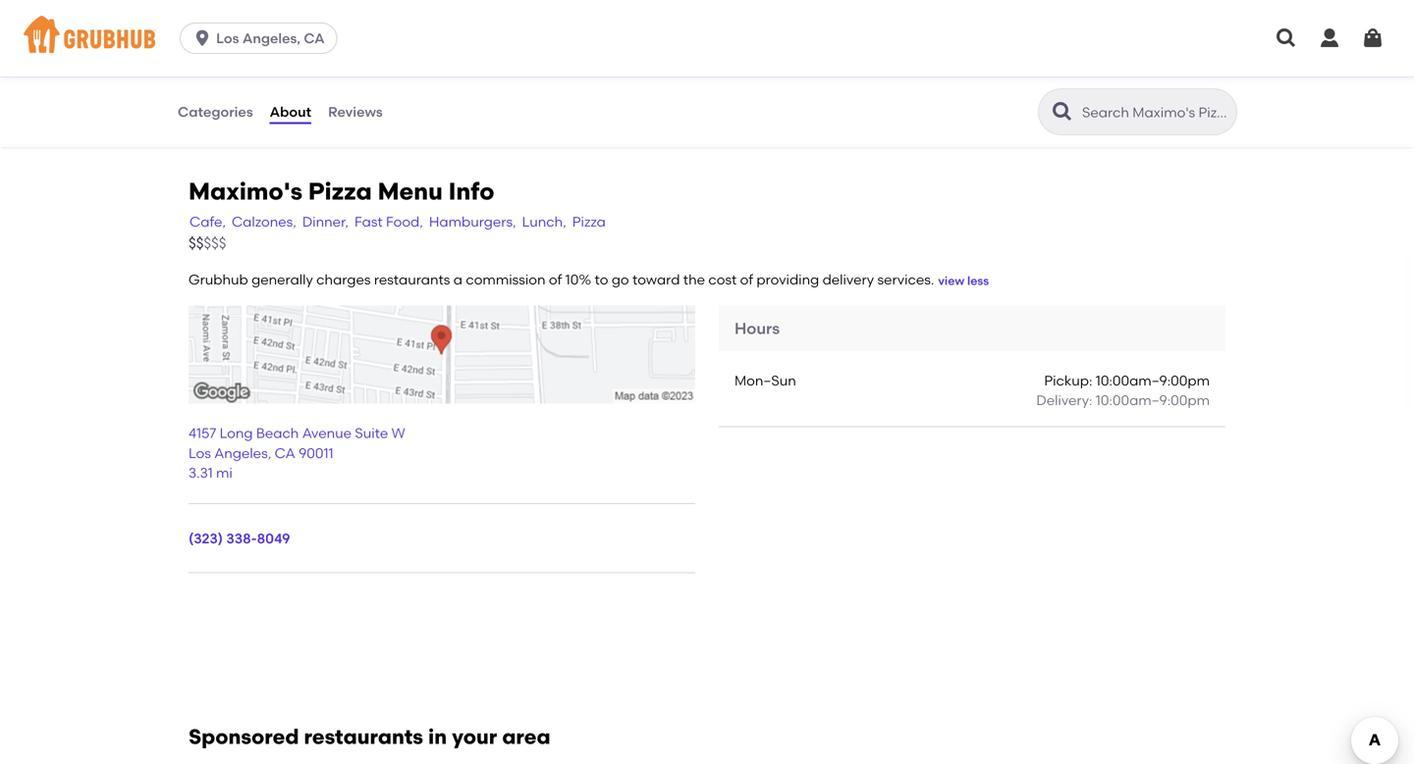 Task type: describe. For each thing, give the bounding box(es) containing it.
,
[[268, 445, 271, 462]]

1 horizontal spatial svg image
[[1275, 27, 1298, 50]]

charges
[[316, 272, 371, 288]]

90011
[[299, 445, 333, 462]]

view less button
[[938, 273, 989, 290]]

main navigation navigation
[[0, 0, 1414, 77]]

cafe, calzones, dinner, fast food, hamburgers, lunch, pizza
[[190, 214, 606, 230]]

dinner,
[[302, 214, 349, 230]]

pizza button
[[571, 211, 607, 233]]

categories
[[178, 103, 253, 120]]

maximo's pizza menu info
[[189, 177, 494, 206]]

ca inside 4157 long beach avenue suite w los angeles , ca 90011 3.31 mi
[[275, 445, 295, 462]]

to
[[595, 272, 608, 288]]

grubhub
[[189, 272, 248, 288]]

commission
[[466, 272, 546, 288]]

dinner, button
[[301, 211, 350, 233]]

los angeles, ca
[[216, 30, 325, 47]]

calzones, button
[[231, 211, 297, 233]]

hamburgers,
[[429, 214, 516, 230]]

angeles
[[214, 445, 268, 462]]

w
[[391, 425, 405, 442]]

categories button
[[177, 77, 254, 147]]

cafe,
[[190, 214, 226, 230]]

fast food, button
[[353, 211, 424, 233]]

cost
[[708, 272, 737, 288]]

generally
[[251, 272, 313, 288]]

4157 long beach avenue suite w los angeles , ca 90011 3.31 mi
[[189, 425, 405, 482]]

food,
[[386, 214, 423, 230]]

a
[[453, 272, 462, 288]]

sponsored restaurants in your area
[[189, 725, 550, 750]]

0 horizontal spatial pizza
[[308, 177, 372, 206]]

$$
[[189, 234, 204, 252]]

grubhub generally charges restaurants a commission of 10% to go toward the cost of providing delivery services. view less
[[189, 272, 989, 288]]

search icon image
[[1051, 100, 1074, 124]]

reviews button
[[327, 77, 384, 147]]

long
[[220, 425, 253, 442]]

mon–sun
[[735, 373, 796, 389]]

los angeles, ca button
[[180, 23, 345, 54]]

1 10:00am–9:00pm from the top
[[1096, 373, 1210, 389]]

hamburgers, button
[[428, 211, 517, 233]]

view
[[938, 274, 964, 288]]

less
[[967, 274, 989, 288]]

4157
[[189, 425, 216, 442]]

3.31
[[189, 465, 213, 482]]

0 vertical spatial restaurants
[[374, 272, 450, 288]]



Task type: locate. For each thing, give the bounding box(es) containing it.
providing
[[756, 272, 819, 288]]

los left angeles, on the left
[[216, 30, 239, 47]]

1 horizontal spatial los
[[216, 30, 239, 47]]

8049
[[257, 531, 290, 548]]

1 vertical spatial los
[[189, 445, 211, 462]]

suite
[[355, 425, 388, 442]]

angeles,
[[242, 30, 300, 47]]

los
[[216, 30, 239, 47], [189, 445, 211, 462]]

avenue
[[302, 425, 352, 442]]

los inside button
[[216, 30, 239, 47]]

delivery
[[822, 272, 874, 288]]

maximo's
[[189, 177, 302, 206]]

ca right angeles, on the left
[[304, 30, 325, 47]]

of
[[549, 272, 562, 288], [740, 272, 753, 288]]

lunch, button
[[521, 211, 567, 233]]

lunch,
[[522, 214, 566, 230]]

10%
[[565, 272, 591, 288]]

in
[[428, 725, 447, 750]]

svg image
[[1361, 27, 1385, 50]]

1 of from the left
[[549, 272, 562, 288]]

1 horizontal spatial pizza
[[572, 214, 606, 230]]

about
[[270, 103, 311, 120]]

restaurants
[[374, 272, 450, 288], [304, 725, 423, 750]]

10:00am–9:00pm right the "pickup:"
[[1096, 373, 1210, 389]]

of left 10%
[[549, 272, 562, 288]]

delivery:
[[1036, 392, 1092, 409]]

1 vertical spatial 10:00am–9:00pm
[[1096, 392, 1210, 409]]

1 vertical spatial restaurants
[[304, 725, 423, 750]]

1 vertical spatial pizza
[[572, 214, 606, 230]]

10:00am–9:00pm right delivery:
[[1096, 392, 1210, 409]]

toward
[[632, 272, 680, 288]]

pizza right lunch,
[[572, 214, 606, 230]]

menu
[[378, 177, 443, 206]]

mi
[[216, 465, 233, 482]]

hours
[[735, 319, 780, 338]]

services.
[[877, 272, 934, 288]]

pickup: 10:00am–9:00pm delivery: 10:00am–9:00pm
[[1036, 373, 1210, 409]]

of right the cost
[[740, 272, 753, 288]]

your
[[452, 725, 497, 750]]

Search Maximo's Pizza search field
[[1080, 103, 1230, 122]]

restaurants left the a
[[374, 272, 450, 288]]

ca inside button
[[304, 30, 325, 47]]

area
[[502, 725, 550, 750]]

ca
[[304, 30, 325, 47], [275, 445, 295, 462]]

0 vertical spatial ca
[[304, 30, 325, 47]]

(323) 338-8049 button
[[189, 529, 290, 549]]

0 horizontal spatial ca
[[275, 445, 295, 462]]

10:00am–9:00pm
[[1096, 373, 1210, 389], [1096, 392, 1210, 409]]

0 horizontal spatial los
[[189, 445, 211, 462]]

(323)
[[189, 531, 223, 548]]

338-
[[226, 531, 257, 548]]

2 horizontal spatial svg image
[[1318, 27, 1341, 50]]

info
[[448, 177, 494, 206]]

$$$$$
[[189, 234, 226, 252]]

go
[[612, 272, 629, 288]]

restaurants left in
[[304, 725, 423, 750]]

sponsored
[[189, 725, 299, 750]]

1 horizontal spatial of
[[740, 272, 753, 288]]

fast
[[354, 214, 383, 230]]

2 10:00am–9:00pm from the top
[[1096, 392, 1210, 409]]

the
[[683, 272, 705, 288]]

pizza
[[308, 177, 372, 206], [572, 214, 606, 230]]

svg image inside the "los angeles, ca" button
[[193, 28, 212, 48]]

1 vertical spatial ca
[[275, 445, 295, 462]]

los up 3.31
[[189, 445, 211, 462]]

2 of from the left
[[740, 272, 753, 288]]

ca right ,
[[275, 445, 295, 462]]

0 vertical spatial 10:00am–9:00pm
[[1096, 373, 1210, 389]]

0 horizontal spatial svg image
[[193, 28, 212, 48]]

0 vertical spatial pizza
[[308, 177, 372, 206]]

calzones,
[[232, 214, 296, 230]]

pizza up dinner,
[[308, 177, 372, 206]]

svg image
[[1275, 27, 1298, 50], [1318, 27, 1341, 50], [193, 28, 212, 48]]

pickup:
[[1044, 373, 1092, 389]]

beach
[[256, 425, 299, 442]]

cafe, button
[[189, 211, 227, 233]]

about button
[[269, 77, 312, 147]]

0 horizontal spatial of
[[549, 272, 562, 288]]

0 vertical spatial los
[[216, 30, 239, 47]]

los inside 4157 long beach avenue suite w los angeles , ca 90011 3.31 mi
[[189, 445, 211, 462]]

1 horizontal spatial ca
[[304, 30, 325, 47]]

reviews
[[328, 103, 383, 120]]

(323) 338-8049
[[189, 531, 290, 548]]



Task type: vqa. For each thing, say whether or not it's contained in the screenshot.
Veggie related to Veggie Pesto Tray
no



